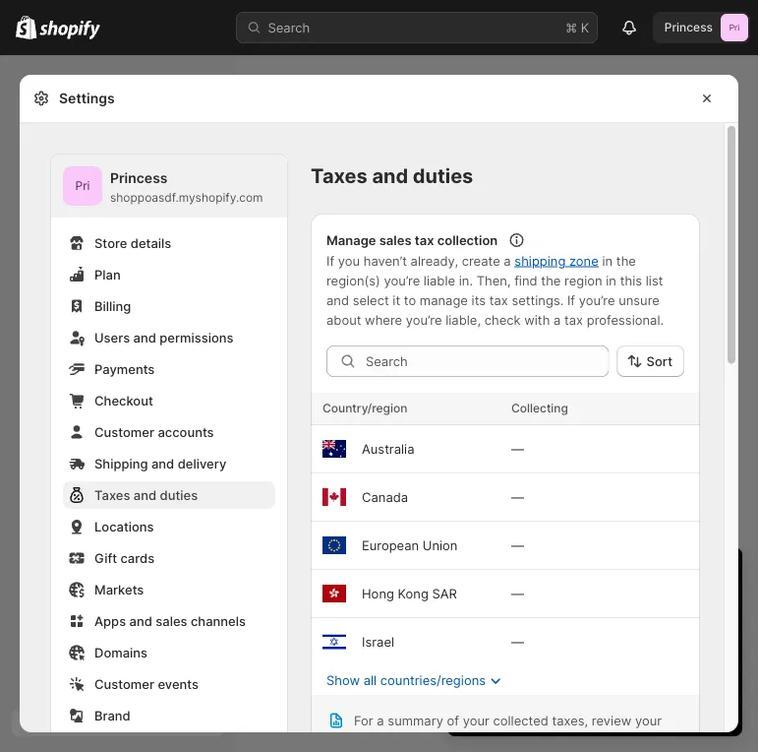Task type: describe. For each thing, give the bounding box(es) containing it.
shipping zone link
[[515, 253, 599, 268]]

its
[[472, 292, 486, 308]]

domains
[[94, 645, 148, 660]]

unsure
[[619, 292, 660, 308]]

princess for princess shoppoasdf.myshopify.com
[[110, 170, 168, 187]]

2 horizontal spatial tax
[[565, 312, 584, 327]]

hong
[[362, 586, 395, 601]]

settings dialog
[[20, 75, 739, 752]]

region
[[565, 273, 603, 288]]

summary
[[388, 713, 444, 728]]

apps and sales channels link
[[63, 607, 276, 635]]

liable,
[[446, 312, 481, 327]]

for a summary of your collected taxes, review your .
[[354, 713, 663, 748]]

a inside for a summary of your collected taxes, review your .
[[377, 713, 385, 728]]

1 horizontal spatial the
[[617, 253, 637, 268]]

1 day left in your trial
[[468, 564, 661, 589]]

Search text field
[[366, 345, 610, 377]]

your inside "dropdown button"
[[579, 564, 620, 589]]

your up "review"
[[583, 695, 608, 710]]

and down "shipping and delivery" on the left
[[134, 487, 157, 502]]

1 day left in your trial button
[[448, 547, 743, 589]]

store inside "to customize your online store and add bonus features"
[[523, 659, 554, 675]]

shipping and delivery link
[[63, 450, 276, 477]]

and inside "to customize your online store and add bonus features"
[[558, 659, 580, 675]]

hong kong sar
[[362, 586, 458, 601]]

collection
[[438, 232, 498, 248]]

checkout link
[[63, 387, 276, 414]]

if inside in the region(s) you're liable in. then, find the region in this list and select it to manage its tax settings. if you're unsure about where you're liable, check with a tax professional.
[[568, 292, 576, 308]]

1 vertical spatial you're
[[579, 292, 616, 308]]

taxes,
[[553, 713, 589, 728]]

0 vertical spatial you're
[[384, 273, 421, 288]]

⌘
[[566, 20, 578, 35]]

zone
[[570, 253, 599, 268]]

payments
[[94, 361, 155, 376]]

sort
[[647, 353, 673, 369]]

payments link
[[63, 355, 276, 383]]

gift cards link
[[63, 544, 276, 572]]

plan link
[[63, 261, 276, 288]]

if you haven't already, create a shipping zone
[[327, 253, 599, 268]]

credit
[[572, 640, 607, 655]]

manage
[[420, 292, 468, 308]]

show all countries/regions button
[[315, 666, 673, 694]]

customer accounts link
[[63, 418, 276, 446]]

in the region(s) you're liable in. then, find the region in this list and select it to manage its tax settings. if you're unsure about where you're liable, check with a tax professional.
[[327, 253, 664, 327]]

manage
[[327, 232, 376, 248]]

users and permissions link
[[63, 324, 276, 351]]

1
[[468, 564, 477, 589]]

union
[[423, 537, 458, 553]]

0 vertical spatial store
[[537, 640, 568, 655]]

0 vertical spatial sales
[[380, 232, 412, 248]]

shipping
[[515, 253, 566, 268]]

1 vertical spatial in
[[607, 273, 617, 288]]

duties inside shop settings menu 'element'
[[160, 487, 198, 502]]

cards
[[121, 550, 155, 565]]

professional.
[[587, 312, 664, 327]]

pick your plan
[[556, 695, 635, 710]]

show all countries/regions
[[327, 672, 486, 688]]

k
[[582, 20, 590, 35]]

countries/regions
[[381, 672, 486, 688]]

0 horizontal spatial the
[[542, 273, 561, 288]]

2 vertical spatial you're
[[406, 312, 442, 327]]

permissions
[[160, 330, 234, 345]]

customer events link
[[63, 670, 276, 698]]

create
[[462, 253, 501, 268]]

with
[[525, 312, 551, 327]]

markets link
[[63, 576, 276, 603]]

australia link
[[362, 441, 415, 456]]

pri button
[[63, 166, 102, 206]]

select
[[353, 292, 389, 308]]

apps and sales channels
[[94, 613, 246, 628]]

canada
[[362, 489, 409, 504]]

0 vertical spatial tax
[[415, 232, 435, 248]]

day
[[482, 564, 516, 589]]

apps
[[94, 613, 126, 628]]

events
[[158, 676, 199, 691]]

customer for customer accounts
[[94, 424, 155, 439]]

1 day left in your trial element
[[448, 598, 743, 736]]

to customize your online store and add bonus features
[[483, 640, 718, 675]]

$50 app store credit link
[[483, 640, 607, 655]]

and up manage sales tax collection at the top of page
[[372, 164, 409, 188]]

locations link
[[63, 513, 276, 540]]

then,
[[477, 273, 511, 288]]

european union link
[[362, 537, 458, 553]]

settings
[[59, 90, 115, 107]]

shipping
[[94, 456, 148, 471]]

details
[[131, 235, 171, 251]]

canada link
[[362, 489, 409, 504]]

store details link
[[63, 229, 276, 257]]



Task type: locate. For each thing, give the bounding box(es) containing it.
sort button
[[618, 345, 685, 377]]

0 vertical spatial duties
[[413, 164, 474, 188]]

1 vertical spatial if
[[568, 292, 576, 308]]

this
[[621, 273, 643, 288]]

search
[[268, 20, 310, 35]]

gift
[[94, 550, 117, 565]]

1 vertical spatial store
[[523, 659, 554, 675]]

domains link
[[63, 639, 276, 666]]

liable
[[424, 273, 456, 288]]

kong
[[398, 586, 429, 601]]

if
[[327, 253, 335, 268], [568, 292, 576, 308]]

and right the apps
[[129, 613, 152, 628]]

princess image
[[721, 14, 749, 41]]

plan
[[611, 695, 635, 710]]

$50 app store credit
[[483, 640, 607, 655]]

to inside "to customize your online store and add bonus features"
[[610, 640, 622, 655]]

.
[[428, 732, 431, 748]]

0 vertical spatial taxes and duties
[[311, 164, 474, 188]]

0 vertical spatial if
[[327, 253, 335, 268]]

2 customer from the top
[[94, 676, 155, 691]]

markets
[[94, 582, 144, 597]]

european union
[[362, 537, 458, 553]]

pick
[[556, 695, 580, 710]]

if left you
[[327, 253, 335, 268]]

shop settings menu element
[[51, 155, 287, 752]]

and left add
[[558, 659, 580, 675]]

— for canada
[[512, 489, 525, 504]]

to up bonus
[[610, 640, 622, 655]]

taxes and duties down "shipping and delivery" on the left
[[94, 487, 198, 502]]

0 horizontal spatial princess
[[110, 170, 168, 187]]

1 vertical spatial the
[[542, 273, 561, 288]]

princess
[[665, 20, 714, 34], [110, 170, 168, 187]]

1 horizontal spatial tax
[[490, 292, 509, 308]]

— for european union
[[512, 537, 525, 553]]

4 — from the top
[[512, 586, 525, 601]]

collected
[[494, 713, 549, 728]]

0 vertical spatial taxes
[[311, 164, 368, 188]]

checkout
[[94, 393, 153, 408]]

⌘ k
[[566, 20, 590, 35]]

taxes inside shop settings menu 'element'
[[94, 487, 130, 502]]

0 horizontal spatial tax
[[415, 232, 435, 248]]

if down region
[[568, 292, 576, 308]]

1 vertical spatial taxes
[[94, 487, 130, 502]]

region(s)
[[327, 273, 381, 288]]

0 horizontal spatial to
[[404, 292, 417, 308]]

a right with
[[554, 312, 561, 327]]

princess for princess
[[665, 20, 714, 34]]

$50
[[483, 640, 507, 655]]

0 vertical spatial a
[[504, 253, 512, 268]]

add
[[584, 659, 607, 675]]

0 horizontal spatial a
[[377, 713, 385, 728]]

2 vertical spatial a
[[377, 713, 385, 728]]

2 vertical spatial in
[[558, 564, 574, 589]]

3 — from the top
[[512, 537, 525, 553]]

a up then,
[[504, 253, 512, 268]]

taxes and duties
[[311, 164, 474, 188], [94, 487, 198, 502]]

1 horizontal spatial if
[[568, 292, 576, 308]]

the down shipping zone "link"
[[542, 273, 561, 288]]

0 vertical spatial to
[[404, 292, 417, 308]]

store
[[94, 235, 127, 251]]

customer accounts
[[94, 424, 214, 439]]

1 vertical spatial princess
[[110, 170, 168, 187]]

your left trial
[[579, 564, 620, 589]]

trial
[[626, 564, 661, 589]]

the up this
[[617, 253, 637, 268]]

features
[[651, 659, 701, 675]]

in right left
[[558, 564, 574, 589]]

show
[[327, 672, 360, 688]]

users and permissions
[[94, 330, 234, 345]]

brand
[[94, 708, 131, 723]]

billing link
[[63, 292, 276, 320]]

0 horizontal spatial taxes
[[94, 487, 130, 502]]

dialog
[[747, 75, 759, 732]]

for
[[354, 713, 374, 728]]

store details
[[94, 235, 171, 251]]

locations
[[94, 519, 154, 534]]

in inside "dropdown button"
[[558, 564, 574, 589]]

your right of
[[463, 713, 490, 728]]

1 vertical spatial sales
[[156, 613, 188, 628]]

0 horizontal spatial taxes and duties
[[94, 487, 198, 502]]

customize
[[626, 640, 688, 655]]

1 vertical spatial taxes and duties
[[94, 487, 198, 502]]

brand link
[[63, 702, 276, 729]]

your up features
[[691, 640, 718, 655]]

1 vertical spatial duties
[[160, 487, 198, 502]]

0 vertical spatial princess
[[665, 20, 714, 34]]

left
[[522, 564, 552, 589]]

0 vertical spatial in
[[603, 253, 613, 268]]

1 customer from the top
[[94, 424, 155, 439]]

1 horizontal spatial princess
[[665, 20, 714, 34]]

— for israel
[[512, 634, 525, 649]]

1 vertical spatial tax
[[490, 292, 509, 308]]

taxes and duties link
[[63, 481, 276, 509]]

taxes
[[311, 164, 368, 188], [94, 487, 130, 502]]

shoppoasdf.myshopify.com
[[110, 190, 263, 205]]

and inside in the region(s) you're liable in. then, find the region in this list and select it to manage its tax settings. if you're unsure about where you're liable, check with a tax professional.
[[327, 292, 349, 308]]

you're down region
[[579, 292, 616, 308]]

settings.
[[512, 292, 564, 308]]

customer for customer events
[[94, 676, 155, 691]]

taxes down the shipping
[[94, 487, 130, 502]]

store
[[537, 640, 568, 655], [523, 659, 554, 675]]

in right zone
[[603, 253, 613, 268]]

1 horizontal spatial sales
[[380, 232, 412, 248]]

all
[[364, 672, 377, 688]]

the
[[617, 253, 637, 268], [542, 273, 561, 288]]

taxes up manage
[[311, 164, 368, 188]]

check
[[485, 312, 521, 327]]

shopify image
[[16, 15, 37, 39]]

princess shoppoasdf.myshopify.com
[[110, 170, 263, 205]]

sales down markets link
[[156, 613, 188, 628]]

2 horizontal spatial a
[[554, 312, 561, 327]]

a inside in the region(s) you're liable in. then, find the region in this list and select it to manage its tax settings. if you're unsure about where you're liable, check with a tax professional.
[[554, 312, 561, 327]]

1 — from the top
[[512, 441, 525, 456]]

you're down manage
[[406, 312, 442, 327]]

1 vertical spatial customer
[[94, 676, 155, 691]]

in left this
[[607, 273, 617, 288]]

taxes and duties inside shop settings menu 'element'
[[94, 487, 198, 502]]

pick your plan link
[[468, 689, 723, 717]]

1 horizontal spatial taxes and duties
[[311, 164, 474, 188]]

customer down checkout
[[94, 424, 155, 439]]

find
[[515, 273, 538, 288]]

2 vertical spatial tax
[[565, 312, 584, 327]]

a right for
[[377, 713, 385, 728]]

store right app on the bottom of the page
[[537, 640, 568, 655]]

1 horizontal spatial a
[[504, 253, 512, 268]]

tax up check on the top of the page
[[490, 292, 509, 308]]

5 — from the top
[[512, 634, 525, 649]]

european
[[362, 537, 419, 553]]

your right "review"
[[636, 713, 663, 728]]

you're up it
[[384, 273, 421, 288]]

you
[[338, 253, 360, 268]]

accounts
[[158, 424, 214, 439]]

customer
[[94, 424, 155, 439], [94, 676, 155, 691]]

in.
[[459, 273, 473, 288]]

plan
[[94, 267, 121, 282]]

a
[[504, 253, 512, 268], [554, 312, 561, 327], [377, 713, 385, 728]]

taxes and duties up manage sales tax collection at the top of page
[[311, 164, 474, 188]]

and up about
[[327, 292, 349, 308]]

princess left princess image
[[665, 20, 714, 34]]

1 vertical spatial a
[[554, 312, 561, 327]]

hong kong sar link
[[362, 586, 458, 601]]

1 vertical spatial to
[[610, 640, 622, 655]]

0 vertical spatial the
[[617, 253, 637, 268]]

2 — from the top
[[512, 489, 525, 504]]

0 horizontal spatial duties
[[160, 487, 198, 502]]

0 horizontal spatial sales
[[156, 613, 188, 628]]

app
[[511, 640, 534, 655]]

princess image
[[63, 166, 102, 206]]

duties
[[413, 164, 474, 188], [160, 487, 198, 502]]

—
[[512, 441, 525, 456], [512, 489, 525, 504], [512, 537, 525, 553], [512, 586, 525, 601], [512, 634, 525, 649]]

sales inside shop settings menu 'element'
[[156, 613, 188, 628]]

haven't
[[364, 253, 407, 268]]

duties up collection
[[413, 164, 474, 188]]

it
[[393, 292, 401, 308]]

your inside "to customize your online store and add bonus features"
[[691, 640, 718, 655]]

you're
[[384, 273, 421, 288], [579, 292, 616, 308], [406, 312, 442, 327]]

to inside in the region(s) you're liable in. then, find the region in this list and select it to manage its tax settings. if you're unsure about where you're liable, check with a tax professional.
[[404, 292, 417, 308]]

1 horizontal spatial duties
[[413, 164, 474, 188]]

— for hong kong sar
[[512, 586, 525, 601]]

duties down shipping and delivery link
[[160, 487, 198, 502]]

— for australia
[[512, 441, 525, 456]]

and
[[372, 164, 409, 188], [327, 292, 349, 308], [133, 330, 156, 345], [152, 456, 174, 471], [134, 487, 157, 502], [129, 613, 152, 628], [558, 659, 580, 675]]

sar
[[433, 586, 458, 601]]

bonus
[[610, 659, 648, 675]]

tax up already,
[[415, 232, 435, 248]]

1 horizontal spatial taxes
[[311, 164, 368, 188]]

and down customer accounts link
[[152, 456, 174, 471]]

sales up haven't
[[380, 232, 412, 248]]

gift cards
[[94, 550, 155, 565]]

and right "users"
[[133, 330, 156, 345]]

shopify image
[[40, 20, 101, 40]]

princess up shoppoasdf.myshopify.com
[[110, 170, 168, 187]]

collecting
[[512, 401, 569, 415]]

israel link
[[362, 634, 395, 649]]

customer down 'domains'
[[94, 676, 155, 691]]

tax right with
[[565, 312, 584, 327]]

customer events
[[94, 676, 199, 691]]

tax
[[415, 232, 435, 248], [490, 292, 509, 308], [565, 312, 584, 327]]

online
[[483, 659, 519, 675]]

to right it
[[404, 292, 417, 308]]

1 horizontal spatial to
[[610, 640, 622, 655]]

store down $50 app store credit link
[[523, 659, 554, 675]]

princess inside princess shoppoasdf.myshopify.com
[[110, 170, 168, 187]]

0 vertical spatial customer
[[94, 424, 155, 439]]

0 horizontal spatial if
[[327, 253, 335, 268]]



Task type: vqa. For each thing, say whether or not it's contained in the screenshot.
THE 'SEARCH PRODUCTS' text box
no



